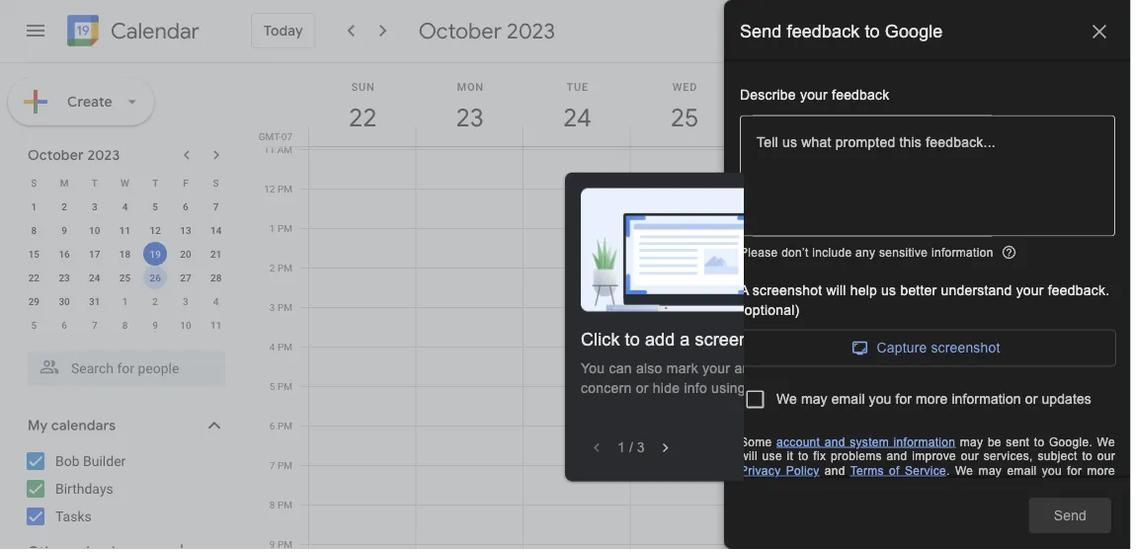 Task type: locate. For each thing, give the bounding box(es) containing it.
row containing s
[[19, 171, 231, 195]]

1 vertical spatial 12
[[150, 224, 161, 236]]

7 column header from the left
[[952, 63, 1060, 146]]

2
[[61, 201, 67, 212], [270, 262, 275, 274], [152, 295, 158, 307]]

gmt-07
[[259, 130, 292, 142]]

8 down 7 pm
[[270, 499, 275, 511]]

pm down am
[[278, 183, 292, 195]]

0 horizontal spatial 7
[[92, 319, 97, 331]]

0 horizontal spatial 6
[[61, 319, 67, 331]]

2 horizontal spatial 1
[[270, 222, 275, 234]]

pm down 3 pm
[[278, 341, 292, 353]]

row containing 22
[[19, 266, 231, 289]]

calendar
[[111, 17, 199, 45]]

2 vertical spatial 7
[[270, 459, 275, 471]]

23 element
[[52, 266, 76, 289]]

4 pm from the top
[[278, 301, 292, 313]]

1 inside grid
[[270, 222, 275, 234]]

9
[[61, 224, 67, 236], [152, 319, 158, 331]]

pm down 1 pm
[[278, 262, 292, 274]]

title 1pm , los angeles
[[741, 231, 836, 259]]

november 8 element
[[113, 313, 137, 337]]

2 horizontal spatial 11
[[264, 143, 275, 155]]

3 pm from the top
[[278, 262, 292, 274]]

0 vertical spatial 9
[[61, 224, 67, 236]]

los
[[771, 245, 790, 259]]

0 horizontal spatial 3
[[92, 201, 97, 212]]

1 horizontal spatial october 2023
[[419, 17, 555, 44]]

4
[[122, 201, 128, 212], [213, 295, 219, 307], [270, 341, 275, 353]]

november 10 element
[[174, 313, 197, 337]]

1 vertical spatial october
[[28, 146, 84, 164]]

11 for november 11 element
[[210, 319, 222, 331]]

1 horizontal spatial 3
[[183, 295, 188, 307]]

1 horizontal spatial 1
[[122, 295, 128, 307]]

pm down 5 pm
[[278, 420, 292, 432]]

11
[[264, 143, 275, 155], [119, 224, 131, 236], [210, 319, 222, 331]]

5 for 5 pm
[[270, 380, 275, 392]]

4 row from the top
[[19, 242, 231, 266]]

0 vertical spatial 2
[[61, 201, 67, 212]]

10 down november 3 element
[[180, 319, 191, 331]]

3 up november 10 element
[[183, 295, 188, 307]]

7 pm from the top
[[278, 420, 292, 432]]

2 horizontal spatial 7
[[270, 459, 275, 471]]

0 horizontal spatial t
[[92, 177, 98, 189]]

pm for 1 pm
[[278, 222, 292, 234]]

24 element
[[83, 266, 106, 289]]

1 horizontal spatial 11
[[210, 319, 222, 331]]

3pm
[[793, 310, 817, 324]]

1 pm
[[270, 222, 292, 234]]

0 horizontal spatial ,
[[765, 245, 768, 259]]

13
[[180, 224, 191, 236]]

pm up 4 pm
[[278, 301, 292, 313]]

main drawer image
[[24, 19, 47, 42]]

pm for 8 pm
[[278, 499, 292, 511]]

1 down 12 pm
[[270, 222, 275, 234]]

2 vertical spatial 11
[[210, 319, 222, 331]]

1 vertical spatial 1
[[270, 222, 275, 234]]

6 inside grid
[[270, 420, 275, 432]]

26 cell
[[140, 266, 170, 289]]

0 horizontal spatial 5
[[31, 319, 37, 331]]

2 horizontal spatial 3
[[270, 301, 275, 313]]

tasks
[[55, 508, 92, 525]]

0 horizontal spatial 2
[[61, 201, 67, 212]]

6 pm from the top
[[278, 380, 292, 392]]

7 down 31 element
[[92, 319, 97, 331]]

2 vertical spatial 6
[[270, 420, 275, 432]]

0 horizontal spatial 12
[[150, 224, 161, 236]]

7 up 14 element
[[213, 201, 219, 212]]

pm for 12 pm
[[278, 183, 292, 195]]

0 vertical spatial 7
[[213, 201, 219, 212]]

1 horizontal spatial t
[[152, 177, 158, 189]]

6 row from the top
[[19, 289, 231, 313]]

november 5 element
[[22, 313, 46, 337]]

11 down gmt-
[[264, 143, 275, 155]]

12 up 19
[[150, 224, 161, 236]]

10 element
[[83, 218, 106, 242]]

3 inside november 3 element
[[183, 295, 188, 307]]

11 for 11 element
[[119, 224, 131, 236]]

2 horizontal spatial 8
[[270, 499, 275, 511]]

row
[[19, 171, 231, 195], [19, 195, 231, 218], [19, 218, 231, 242], [19, 242, 231, 266], [19, 266, 231, 289], [19, 289, 231, 313], [19, 313, 231, 337]]

0 horizontal spatial s
[[31, 177, 37, 189]]

pm up 8 pm
[[278, 459, 292, 471]]

11 up 18
[[119, 224, 131, 236]]

tab list
[[1077, 63, 1131, 493]]

2 for november 2 element on the bottom
[[152, 295, 158, 307]]

7 up 8 pm
[[270, 459, 275, 471]]

1 vertical spatial 4
[[213, 295, 219, 307]]

bob builder
[[55, 453, 126, 469]]

8 down the november 1 element
[[122, 319, 128, 331]]

row group containing 1
[[19, 195, 231, 337]]

5 row from the top
[[19, 266, 231, 289]]

1 horizontal spatial ,
[[788, 310, 790, 324]]

2 vertical spatial 2
[[152, 295, 158, 307]]

2 t from the left
[[152, 177, 158, 189]]

0 vertical spatial 8
[[31, 224, 37, 236]]

2 for 2 pm
[[270, 262, 275, 274]]

0 horizontal spatial 10
[[89, 224, 100, 236]]

title
[[741, 231, 765, 244]]

1 vertical spatial october 2023
[[28, 146, 120, 164]]

10 up "17"
[[89, 224, 100, 236]]

1 horizontal spatial 2023
[[507, 17, 555, 44]]

7
[[213, 201, 219, 212], [92, 319, 97, 331], [270, 459, 275, 471]]

6 down 5 pm
[[270, 420, 275, 432]]

1 horizontal spatial 4
[[213, 295, 219, 307]]

1 horizontal spatial 5
[[152, 201, 158, 212]]

t left w
[[92, 177, 98, 189]]

5 up the 12 element
[[152, 201, 158, 212]]

8
[[31, 224, 37, 236], [122, 319, 128, 331], [270, 499, 275, 511]]

october 2023 grid
[[19, 171, 231, 337]]

1 for 1 pm
[[270, 222, 275, 234]]

9 down november 2 element on the bottom
[[152, 319, 158, 331]]

grid
[[253, 63, 1076, 549]]

3
[[92, 201, 97, 212], [183, 295, 188, 307], [270, 301, 275, 313]]

row group
[[19, 195, 231, 337]]

8 pm from the top
[[278, 459, 292, 471]]

october
[[419, 17, 502, 44], [28, 146, 84, 164]]

0 horizontal spatial 4
[[122, 201, 128, 212]]

november 9 element
[[143, 313, 167, 337]]

0 vertical spatial 2023
[[507, 17, 555, 44]]

8 up the 15 element at the left top of the page
[[31, 224, 37, 236]]

1 vertical spatial 2
[[270, 262, 275, 274]]

2 up november 9 element
[[152, 295, 158, 307]]

0 vertical spatial 10
[[89, 224, 100, 236]]

12 for 12 pm
[[264, 183, 275, 195]]

2023
[[507, 17, 555, 44], [87, 146, 120, 164]]

1 horizontal spatial 6
[[183, 201, 188, 212]]

2 horizontal spatial 5
[[270, 380, 275, 392]]

november 7 element
[[83, 313, 106, 337]]

31 element
[[83, 289, 106, 313]]

2 vertical spatial 5
[[270, 380, 275, 392]]

1 vertical spatial 8
[[122, 319, 128, 331]]

task!
[[759, 310, 788, 324]]

6
[[183, 201, 188, 212], [61, 319, 67, 331], [270, 420, 275, 432]]

1 horizontal spatial 10
[[180, 319, 191, 331]]

5 inside grid
[[270, 380, 275, 392]]

8 inside november 8 element
[[122, 319, 128, 331]]

0 vertical spatial 12
[[264, 183, 275, 195]]

12 down 11 am
[[264, 183, 275, 195]]

3 up 4 pm
[[270, 301, 275, 313]]

8 for november 8 element
[[122, 319, 128, 331]]

1 row from the top
[[19, 171, 231, 195]]

12
[[264, 183, 275, 195], [150, 224, 161, 236]]

3 inside grid
[[270, 301, 275, 313]]

4 inside grid
[[270, 341, 275, 353]]

2 down 1 pm
[[270, 262, 275, 274]]

10
[[89, 224, 100, 236], [180, 319, 191, 331]]

4 down 3 pm
[[270, 341, 275, 353]]

12 inside row
[[150, 224, 161, 236]]

None search field
[[0, 343, 245, 386]]

october 2023
[[419, 17, 555, 44], [28, 146, 120, 164]]

1 horizontal spatial s
[[213, 177, 219, 189]]

0 horizontal spatial 11
[[119, 224, 131, 236]]

2 down m
[[61, 201, 67, 212]]

,
[[765, 245, 768, 259], [788, 310, 790, 324]]

19, today element
[[143, 242, 167, 266]]

1 vertical spatial 10
[[180, 319, 191, 331]]

4 column header from the left
[[630, 63, 738, 146]]

my calendars button
[[4, 410, 245, 442]]

4 up november 11 element
[[213, 295, 219, 307]]

0 horizontal spatial 2023
[[87, 146, 120, 164]]

3 up 10 element
[[92, 201, 97, 212]]

2 vertical spatial 1
[[122, 295, 128, 307]]

1
[[31, 201, 37, 212], [270, 222, 275, 234], [122, 295, 128, 307]]

support image
[[826, 19, 850, 42]]

15 element
[[22, 242, 46, 266]]

2 row from the top
[[19, 195, 231, 218]]

21
[[210, 248, 222, 260]]

1 up november 8 element
[[122, 295, 128, 307]]

11 am
[[264, 143, 292, 155]]

1 horizontal spatial 12
[[264, 183, 275, 195]]

pm for 5 pm
[[278, 380, 292, 392]]

2 vertical spatial 4
[[270, 341, 275, 353]]

5
[[152, 201, 158, 212], [31, 319, 37, 331], [270, 380, 275, 392]]

november 2 element
[[143, 289, 167, 313]]

4 up 11 element
[[122, 201, 128, 212]]

2 horizontal spatial 2
[[270, 262, 275, 274]]

my calendars
[[28, 417, 116, 435]]

pm down 7 pm
[[278, 499, 292, 511]]

0 vertical spatial 6
[[183, 201, 188, 212]]

1 horizontal spatial 2
[[152, 295, 158, 307]]

12 inside grid
[[264, 183, 275, 195]]

row containing 29
[[19, 289, 231, 313]]

bob
[[55, 453, 80, 469]]

2 horizontal spatial 6
[[270, 420, 275, 432]]

5 pm from the top
[[278, 341, 292, 353]]

, left the los
[[765, 245, 768, 259]]

2 pm
[[270, 262, 292, 274]]

3 for november 3 element
[[183, 295, 188, 307]]

15
[[28, 248, 40, 260]]

column header
[[308, 63, 416, 146], [415, 63, 524, 146], [523, 63, 631, 146], [630, 63, 738, 146], [737, 63, 845, 146], [844, 63, 953, 146], [952, 63, 1060, 146]]

s right f
[[213, 177, 219, 189]]

1 horizontal spatial 8
[[122, 319, 128, 331]]

1 vertical spatial 11
[[119, 224, 131, 236]]

0 vertical spatial october 2023
[[419, 17, 555, 44]]

9 up 16 element
[[61, 224, 67, 236]]

7 row from the top
[[19, 313, 231, 337]]

1 vertical spatial 6
[[61, 319, 67, 331]]

5 down 4 pm
[[270, 380, 275, 392]]

t left f
[[152, 177, 158, 189]]

s left m
[[31, 177, 37, 189]]

2 horizontal spatial 4
[[270, 341, 275, 353]]

0 horizontal spatial 1
[[31, 201, 37, 212]]

3 for 3 pm
[[270, 301, 275, 313]]

november 3 element
[[174, 289, 197, 313]]

6 down 30 element
[[61, 319, 67, 331]]

pm
[[278, 183, 292, 195], [278, 222, 292, 234], [278, 262, 292, 274], [278, 301, 292, 313], [278, 341, 292, 353], [278, 380, 292, 392], [278, 420, 292, 432], [278, 459, 292, 471], [278, 499, 292, 511]]

pm down 4 pm
[[278, 380, 292, 392]]

0 vertical spatial 11
[[264, 143, 275, 155]]

6 down f
[[183, 201, 188, 212]]

0 vertical spatial october
[[419, 17, 502, 44]]

28
[[210, 272, 222, 284]]

2 vertical spatial 8
[[270, 499, 275, 511]]

birthdays
[[55, 481, 113, 497]]

07
[[281, 130, 292, 142]]

9 pm from the top
[[278, 499, 292, 511]]

gmt-
[[259, 130, 281, 142]]

1 pm from the top
[[278, 183, 292, 195]]

1 horizontal spatial 9
[[152, 319, 158, 331]]

2 pm from the top
[[278, 222, 292, 234]]

1 vertical spatial 2023
[[87, 146, 120, 164]]

s
[[31, 177, 37, 189], [213, 177, 219, 189]]

3 row from the top
[[19, 218, 231, 242]]

calendar heading
[[107, 17, 199, 45]]

1 vertical spatial 5
[[31, 319, 37, 331]]

1 up the 15 element at the left top of the page
[[31, 201, 37, 212]]

11 down november 4 element at the bottom left of the page
[[210, 319, 222, 331]]

5 down 29 element
[[31, 319, 37, 331]]

november 11 element
[[204, 313, 228, 337]]

18 element
[[113, 242, 137, 266]]

pm up 2 pm
[[278, 222, 292, 234]]

0 vertical spatial ,
[[765, 245, 768, 259]]

, left "3pm"
[[788, 310, 790, 324]]

t
[[92, 177, 98, 189], [152, 177, 158, 189]]

pm for 4 pm
[[278, 341, 292, 353]]

1 vertical spatial 7
[[92, 319, 97, 331]]



Task type: describe. For each thing, give the bounding box(es) containing it.
1 s from the left
[[31, 177, 37, 189]]

13 element
[[174, 218, 197, 242]]

30
[[59, 295, 70, 307]]

21 element
[[204, 242, 228, 266]]

3 pm
[[270, 301, 292, 313]]

7 for 7 pm
[[270, 459, 275, 471]]

row containing 5
[[19, 313, 231, 337]]

16 element
[[52, 242, 76, 266]]

31
[[89, 295, 100, 307]]

1 for the november 1 element
[[122, 295, 128, 307]]

november 1 element
[[113, 289, 137, 313]]

november 6 element
[[52, 313, 76, 337]]

28 element
[[204, 266, 228, 289]]

november 4 element
[[204, 289, 228, 313]]

6 column header from the left
[[844, 63, 953, 146]]

22
[[28, 272, 40, 284]]

20
[[180, 248, 191, 260]]

pm for 6 pm
[[278, 420, 292, 432]]

8 for 8 pm
[[270, 499, 275, 511]]

12 element
[[143, 218, 167, 242]]

builder
[[83, 453, 126, 469]]

4 pm
[[270, 341, 292, 353]]

25 element
[[113, 266, 137, 289]]

0 vertical spatial 1
[[31, 201, 37, 212]]

1 vertical spatial ,
[[788, 310, 790, 324]]

8 pm
[[270, 499, 292, 511]]

1 vertical spatial 9
[[152, 319, 158, 331]]

1 t from the left
[[92, 177, 98, 189]]

19 cell
[[140, 242, 170, 266]]

27 element
[[174, 266, 197, 289]]

30 element
[[52, 289, 76, 313]]

26
[[150, 272, 161, 284]]

today button
[[251, 13, 316, 48]]

7 for the november 7 element
[[92, 319, 97, 331]]

4 for 4 pm
[[270, 341, 275, 353]]

grid containing title
[[253, 63, 1076, 549]]

6 pm
[[270, 420, 292, 432]]

14 element
[[204, 218, 228, 242]]

5 for november 5 element
[[31, 319, 37, 331]]

2 s from the left
[[213, 177, 219, 189]]

, inside title 1pm , los angeles
[[765, 245, 768, 259]]

20 element
[[174, 242, 197, 266]]

0 vertical spatial 4
[[122, 201, 128, 212]]

17 element
[[83, 242, 106, 266]]

pm for 7 pm
[[278, 459, 292, 471]]

10 for november 10 element
[[180, 319, 191, 331]]

row containing 15
[[19, 242, 231, 266]]

task! , 3pm
[[759, 310, 817, 324]]

0 vertical spatial 5
[[152, 201, 158, 212]]

10 for 10 element
[[89, 224, 100, 236]]

today
[[264, 22, 303, 40]]

row containing 1
[[19, 195, 231, 218]]

18
[[119, 248, 131, 260]]

29 element
[[22, 289, 46, 313]]

6 for november 6 element
[[61, 319, 67, 331]]

7 pm
[[270, 459, 292, 471]]

am
[[277, 143, 292, 155]]

0 horizontal spatial october
[[28, 146, 84, 164]]

29
[[28, 295, 40, 307]]

12 pm
[[264, 183, 292, 195]]

16
[[59, 248, 70, 260]]

1 horizontal spatial october
[[419, 17, 502, 44]]

22 element
[[22, 266, 46, 289]]

pm for 2 pm
[[278, 262, 292, 274]]

angeles
[[793, 245, 836, 259]]

calendars
[[51, 417, 116, 435]]

24
[[89, 272, 100, 284]]

row containing 8
[[19, 218, 231, 242]]

19
[[150, 248, 161, 260]]

m
[[60, 177, 69, 189]]

5 pm
[[270, 380, 292, 392]]

1 column header from the left
[[308, 63, 416, 146]]

w
[[121, 177, 129, 189]]

0 horizontal spatial 8
[[31, 224, 37, 236]]

f
[[183, 177, 188, 189]]

26 element
[[143, 266, 167, 289]]

17
[[89, 248, 100, 260]]

my
[[28, 417, 48, 435]]

11 element
[[113, 218, 137, 242]]

1pm
[[741, 245, 765, 259]]

27
[[180, 272, 191, 284]]

4 for november 4 element at the bottom left of the page
[[213, 295, 219, 307]]

25
[[119, 272, 131, 284]]

14
[[210, 224, 222, 236]]

0 horizontal spatial october 2023
[[28, 146, 120, 164]]

12 for 12
[[150, 224, 161, 236]]

pm for 3 pm
[[278, 301, 292, 313]]

5 column header from the left
[[737, 63, 845, 146]]

0 horizontal spatial 9
[[61, 224, 67, 236]]

6 for 6 pm
[[270, 420, 275, 432]]

1 horizontal spatial 7
[[213, 201, 219, 212]]

my calendars list
[[4, 446, 245, 532]]

calendar element
[[63, 11, 199, 54]]

23
[[59, 272, 70, 284]]

2 column header from the left
[[415, 63, 524, 146]]

3 column header from the left
[[523, 63, 631, 146]]

11 for 11 am
[[264, 143, 275, 155]]



Task type: vqa. For each thing, say whether or not it's contained in the screenshot.


